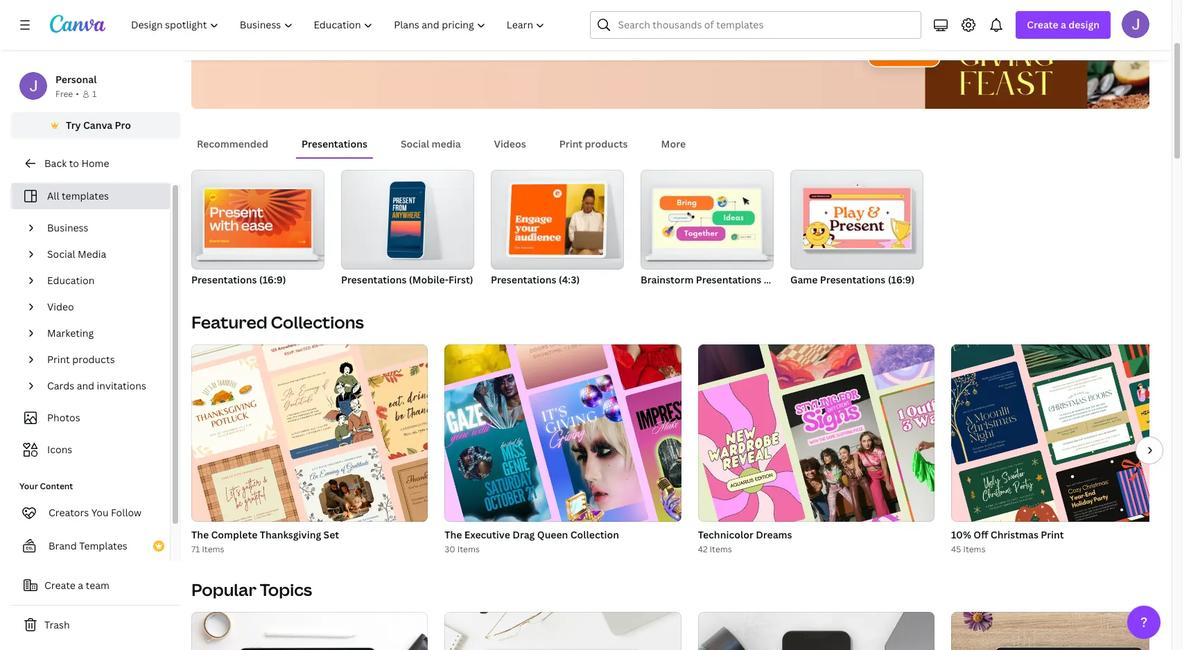 Task type: describe. For each thing, give the bounding box(es) containing it.
create for create a design
[[1028, 18, 1059, 31]]

canva
[[83, 119, 113, 132]]

creators you follow
[[49, 506, 142, 520]]

jacob simon image
[[1122, 10, 1150, 38]]

team
[[86, 579, 110, 592]]

Search search field
[[618, 12, 913, 38]]

first)
[[449, 273, 474, 286]]

print products for print products link
[[47, 353, 115, 366]]

design your thanksgiving image
[[817, 0, 1150, 109]]

brainstorm presentations (16:9)
[[641, 273, 791, 286]]

videos button
[[489, 131, 532, 157]]

create a design button
[[1017, 11, 1111, 39]]

queen
[[537, 529, 568, 542]]

1
[[92, 88, 97, 100]]

drag
[[513, 529, 535, 542]]

game
[[791, 273, 818, 286]]

print products button
[[554, 131, 634, 157]]

cards and invitations
[[47, 379, 146, 393]]

game presentations (16:9) link
[[791, 170, 924, 289]]

business link
[[42, 215, 162, 241]]

cards
[[47, 379, 74, 393]]

and for cards
[[77, 379, 94, 393]]

30
[[445, 544, 456, 556]]

technicolor dreams 42 items
[[698, 529, 793, 556]]

presentations (mobile-first) link
[[341, 170, 474, 289]]

creators
[[49, 506, 89, 520]]

the for the executive drag queen collection
[[445, 529, 462, 542]]

social for social media
[[401, 137, 430, 151]]

vintage image
[[952, 613, 1183, 651]]

topics
[[260, 579, 312, 601]]

try
[[66, 119, 81, 132]]

(4:3)
[[559, 273, 580, 286]]

try canva pro
[[66, 119, 131, 132]]

marketing
[[47, 327, 94, 340]]

10% off christmas print 45 items
[[952, 529, 1065, 556]]

social media link
[[42, 241, 162, 268]]

popular
[[191, 579, 257, 601]]

thanksgiving
[[260, 529, 321, 542]]

space image
[[698, 613, 935, 651]]

technicolor
[[698, 529, 754, 542]]

home
[[81, 157, 109, 170]]

print products link
[[42, 347, 162, 373]]

business
[[47, 221, 88, 234]]

set
[[324, 529, 339, 542]]

collection
[[571, 529, 620, 542]]

brand templates link
[[11, 533, 170, 561]]

create
[[294, 35, 324, 48]]

social media
[[47, 248, 106, 261]]

print for print products link
[[47, 353, 70, 366]]

try canva pro button
[[11, 112, 180, 139]]

presentations (16:9) link
[[191, 170, 325, 289]]

celebrate and create
[[225, 35, 324, 48]]

popular topics
[[191, 579, 312, 601]]

items inside 10% off christmas print 45 items
[[964, 544, 986, 556]]

free
[[55, 88, 73, 100]]

education link
[[42, 268, 162, 294]]

back to home
[[44, 157, 109, 170]]

the for the complete thanksgiving set
[[191, 529, 209, 542]]

collections
[[271, 311, 364, 334]]

10% off christmas print link
[[952, 528, 1183, 543]]

trash link
[[11, 612, 180, 640]]

all
[[47, 189, 59, 203]]

10%
[[952, 529, 972, 542]]

more button
[[656, 131, 692, 157]]

top level navigation element
[[122, 11, 557, 39]]

the complete thanksgiving set 71 items
[[191, 529, 339, 556]]

back to home link
[[11, 150, 180, 178]]

celebrate and create link
[[214, 28, 335, 55]]

(16:9) for brainstorm presentations (16:9)
[[764, 273, 791, 286]]

marketing link
[[42, 320, 162, 347]]

dreams
[[756, 529, 793, 542]]

items inside the executive drag queen collection 30 items
[[458, 544, 480, 556]]

media
[[432, 137, 461, 151]]

content
[[40, 481, 73, 493]]

1 (16:9) from the left
[[259, 273, 286, 286]]

recommended button
[[191, 131, 274, 157]]

follow
[[111, 506, 142, 520]]

products for print products link
[[72, 353, 115, 366]]

brand
[[49, 540, 77, 553]]

brainstorm presentations (16:9) link
[[641, 170, 791, 289]]

print for "print products" button
[[560, 137, 583, 151]]

pro
[[115, 119, 131, 132]]

presentations (mobile-first)
[[341, 273, 474, 286]]

(16:9) for game presentations (16:9)
[[888, 273, 915, 286]]

technicolor dreams link
[[698, 528, 935, 543]]

presentations for presentations
[[302, 137, 368, 151]]

templates
[[79, 540, 127, 553]]



Task type: vqa. For each thing, say whether or not it's contained in the screenshot.
Social Media link
yes



Task type: locate. For each thing, give the bounding box(es) containing it.
print up the cards
[[47, 353, 70, 366]]

1 vertical spatial print products
[[47, 353, 115, 366]]

complete
[[211, 529, 258, 542]]

2 vertical spatial print
[[1041, 529, 1065, 542]]

personal
[[55, 73, 97, 86]]

presentations (4:3)
[[491, 273, 580, 286]]

items inside technicolor dreams 42 items
[[710, 544, 732, 556]]

presentations button
[[296, 131, 373, 157]]

1 the from the left
[[191, 529, 209, 542]]

1 horizontal spatial print
[[560, 137, 583, 151]]

•
[[76, 88, 79, 100]]

1 horizontal spatial a
[[1061, 18, 1067, 31]]

your content
[[19, 481, 73, 493]]

0 horizontal spatial social
[[47, 248, 75, 261]]

1 horizontal spatial the
[[445, 529, 462, 542]]

print products for "print products" button
[[560, 137, 628, 151]]

1 horizontal spatial and
[[273, 35, 291, 48]]

and inside celebrate and create link
[[273, 35, 291, 48]]

and for celebrate
[[273, 35, 291, 48]]

1 vertical spatial social
[[47, 248, 75, 261]]

presentations for presentations (mobile-first)
[[341, 273, 407, 286]]

presentations (4:3) link
[[491, 170, 624, 289]]

game presentations (16:9)
[[791, 273, 915, 286]]

1 horizontal spatial products
[[585, 137, 628, 151]]

print products inside button
[[560, 137, 628, 151]]

the inside the executive drag queen collection 30 items
[[445, 529, 462, 542]]

brand templates
[[49, 540, 127, 553]]

print products
[[560, 137, 628, 151], [47, 353, 115, 366]]

presentation (16:9) image inside presentations (16:9) link
[[205, 189, 312, 248]]

0 vertical spatial a
[[1061, 18, 1067, 31]]

print right christmas
[[1041, 529, 1065, 542]]

the executive drag queen collection 30 items
[[445, 529, 620, 556]]

presentation (4:3) image
[[491, 170, 624, 270], [509, 184, 605, 255]]

1 horizontal spatial social
[[401, 137, 430, 151]]

social media button
[[395, 131, 467, 157]]

more
[[662, 137, 686, 151]]

0 horizontal spatial the
[[191, 529, 209, 542]]

and inside cards and invitations link
[[77, 379, 94, 393]]

1 horizontal spatial print products
[[560, 137, 628, 151]]

create
[[1028, 18, 1059, 31], [44, 579, 76, 592]]

1 vertical spatial products
[[72, 353, 115, 366]]

items right 71
[[202, 544, 224, 556]]

items down off
[[964, 544, 986, 556]]

featured
[[191, 311, 268, 334]]

invitations
[[97, 379, 146, 393]]

create a team button
[[11, 572, 180, 600]]

the inside 'the complete thanksgiving set 71 items'
[[191, 529, 209, 542]]

brainstorm
[[641, 273, 694, 286]]

42
[[698, 544, 708, 556]]

create left team
[[44, 579, 76, 592]]

71
[[191, 544, 200, 556]]

1 vertical spatial and
[[77, 379, 94, 393]]

2 (16:9) from the left
[[764, 273, 791, 286]]

(mobile-
[[409, 273, 449, 286]]

0 vertical spatial products
[[585, 137, 628, 151]]

0 vertical spatial and
[[273, 35, 291, 48]]

print inside 10% off christmas print 45 items
[[1041, 529, 1065, 542]]

social inside button
[[401, 137, 430, 151]]

photos
[[47, 411, 80, 425]]

presentations for presentations (4:3)
[[491, 273, 557, 286]]

45
[[952, 544, 962, 556]]

you
[[91, 506, 109, 520]]

create inside dropdown button
[[1028, 18, 1059, 31]]

your
[[19, 481, 38, 493]]

2 the from the left
[[445, 529, 462, 542]]

a inside create a design dropdown button
[[1061, 18, 1067, 31]]

products for "print products" button
[[585, 137, 628, 151]]

social left media
[[401, 137, 430, 151]]

None search field
[[591, 11, 922, 39]]

game presentation (16:9) image inside game presentations (16:9) link
[[804, 188, 911, 249]]

items right 30
[[458, 544, 480, 556]]

all templates
[[47, 189, 109, 203]]

0 vertical spatial print products
[[560, 137, 628, 151]]

to
[[69, 157, 79, 170]]

photos link
[[19, 405, 162, 431]]

recommended
[[197, 137, 269, 151]]

3 items from the left
[[710, 544, 732, 556]]

products up the cards and invitations
[[72, 353, 115, 366]]

print
[[560, 137, 583, 151], [47, 353, 70, 366], [1041, 529, 1065, 542]]

1 vertical spatial a
[[78, 579, 83, 592]]

presentations
[[302, 137, 368, 151], [191, 273, 257, 286], [341, 273, 407, 286], [491, 273, 557, 286], [696, 273, 762, 286], [821, 273, 886, 286]]

the up 30
[[445, 529, 462, 542]]

icons link
[[19, 437, 162, 463]]

products left the more
[[585, 137, 628, 151]]

social down business
[[47, 248, 75, 261]]

templates
[[62, 189, 109, 203]]

off
[[974, 529, 989, 542]]

media
[[78, 248, 106, 261]]

celebrate
[[225, 35, 271, 48]]

4 items from the left
[[964, 544, 986, 556]]

executive
[[465, 529, 511, 542]]

a left design at top
[[1061, 18, 1067, 31]]

0 vertical spatial print
[[560, 137, 583, 151]]

2 items from the left
[[458, 544, 480, 556]]

2 horizontal spatial (16:9)
[[888, 273, 915, 286]]

create left design at top
[[1028, 18, 1059, 31]]

1 horizontal spatial (16:9)
[[764, 273, 791, 286]]

0 horizontal spatial print products
[[47, 353, 115, 366]]

a inside the 'create a team' button
[[78, 579, 83, 592]]

0 vertical spatial create
[[1028, 18, 1059, 31]]

back
[[44, 157, 67, 170]]

the complete thanksgiving set link
[[191, 528, 428, 543]]

0 horizontal spatial print
[[47, 353, 70, 366]]

3 (16:9) from the left
[[888, 273, 915, 286]]

1 items from the left
[[202, 544, 224, 556]]

design
[[1069, 18, 1100, 31]]

and right the cards
[[77, 379, 94, 393]]

and left create
[[273, 35, 291, 48]]

0 vertical spatial social
[[401, 137, 430, 151]]

1 horizontal spatial create
[[1028, 18, 1059, 31]]

presentation (mobile-first) image inside presentations (mobile-first) link
[[387, 188, 426, 252]]

create a design
[[1028, 18, 1100, 31]]

presentations inside button
[[302, 137, 368, 151]]

a for design
[[1061, 18, 1067, 31]]

christmas
[[991, 529, 1039, 542]]

products inside button
[[585, 137, 628, 151]]

video link
[[42, 294, 162, 320]]

print inside button
[[560, 137, 583, 151]]

presentation (16:9) image
[[191, 170, 325, 270], [205, 189, 312, 248]]

trash
[[44, 619, 70, 632]]

0 horizontal spatial (16:9)
[[259, 273, 286, 286]]

featured collections
[[191, 311, 364, 334]]

game presentation (16:9) image
[[791, 170, 924, 270], [804, 188, 911, 249]]

1 vertical spatial print
[[47, 353, 70, 366]]

social
[[401, 137, 430, 151], [47, 248, 75, 261]]

(16:9)
[[259, 273, 286, 286], [764, 273, 791, 286], [888, 273, 915, 286]]

creators you follow link
[[11, 499, 170, 527]]

a left team
[[78, 579, 83, 592]]

2 horizontal spatial print
[[1041, 529, 1065, 542]]

0 horizontal spatial and
[[77, 379, 94, 393]]

cards and invitations link
[[42, 373, 162, 400]]

create a team
[[44, 579, 110, 592]]

video
[[47, 300, 74, 314]]

create for create a team
[[44, 579, 76, 592]]

0 horizontal spatial create
[[44, 579, 76, 592]]

brainstorm presentation (16:9) image
[[641, 170, 774, 270], [654, 189, 761, 248]]

and
[[273, 35, 291, 48], [77, 379, 94, 393]]

items down technicolor
[[710, 544, 732, 556]]

a for team
[[78, 579, 83, 592]]

0 horizontal spatial a
[[78, 579, 83, 592]]

1 vertical spatial create
[[44, 579, 76, 592]]

videos
[[494, 137, 526, 151]]

education
[[47, 274, 95, 287]]

aesthetic image
[[445, 613, 682, 651]]

items inside 'the complete thanksgiving set 71 items'
[[202, 544, 224, 556]]

presentation (4:3) image inside presentations (4:3) link
[[509, 184, 605, 255]]

0 horizontal spatial products
[[72, 353, 115, 366]]

create inside button
[[44, 579, 76, 592]]

items
[[202, 544, 224, 556], [458, 544, 480, 556], [710, 544, 732, 556], [964, 544, 986, 556]]

presentation (mobile-first) image
[[341, 170, 474, 270], [387, 188, 426, 252]]

the executive drag queen collection link
[[445, 528, 682, 543]]

social for social media
[[47, 248, 75, 261]]

small business image
[[191, 613, 428, 651]]

the up 71
[[191, 529, 209, 542]]

presentations for presentations (16:9)
[[191, 273, 257, 286]]

print right 'videos'
[[560, 137, 583, 151]]



